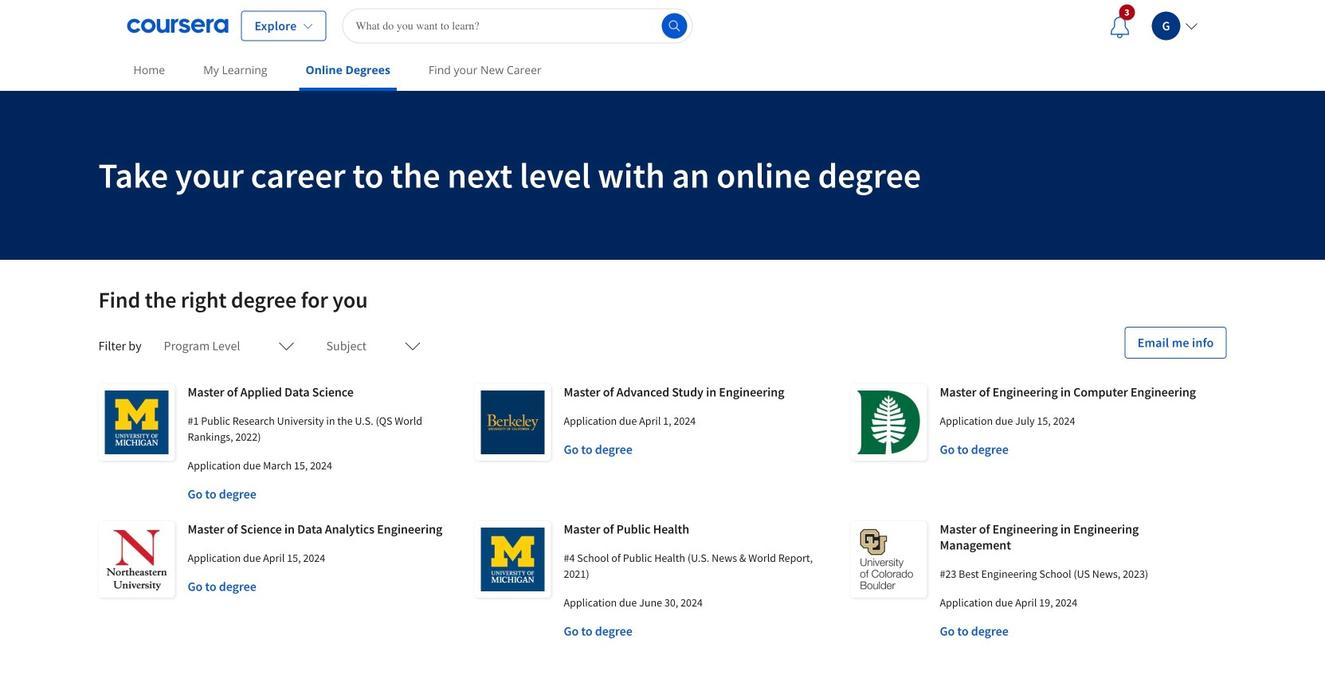 Task type: locate. For each thing, give the bounding box(es) containing it.
None search field
[[342, 8, 693, 43]]

What do you want to learn? text field
[[342, 8, 693, 43]]

university of michigan image
[[98, 384, 175, 461], [475, 521, 551, 598]]

university of california, berkeley image
[[475, 384, 551, 461]]

university of colorado boulder image
[[851, 521, 927, 598]]

0 vertical spatial university of michigan image
[[98, 384, 175, 461]]

1 vertical spatial university of michigan image
[[475, 521, 551, 598]]

0 horizontal spatial university of michigan image
[[98, 384, 175, 461]]

dartmouth college image
[[851, 384, 927, 461]]



Task type: vqa. For each thing, say whether or not it's contained in the screenshot.
leftmost Master
no



Task type: describe. For each thing, give the bounding box(es) containing it.
northeastern university image
[[98, 521, 175, 598]]

1 horizontal spatial university of michigan image
[[475, 521, 551, 598]]

coursera image
[[127, 13, 228, 39]]



